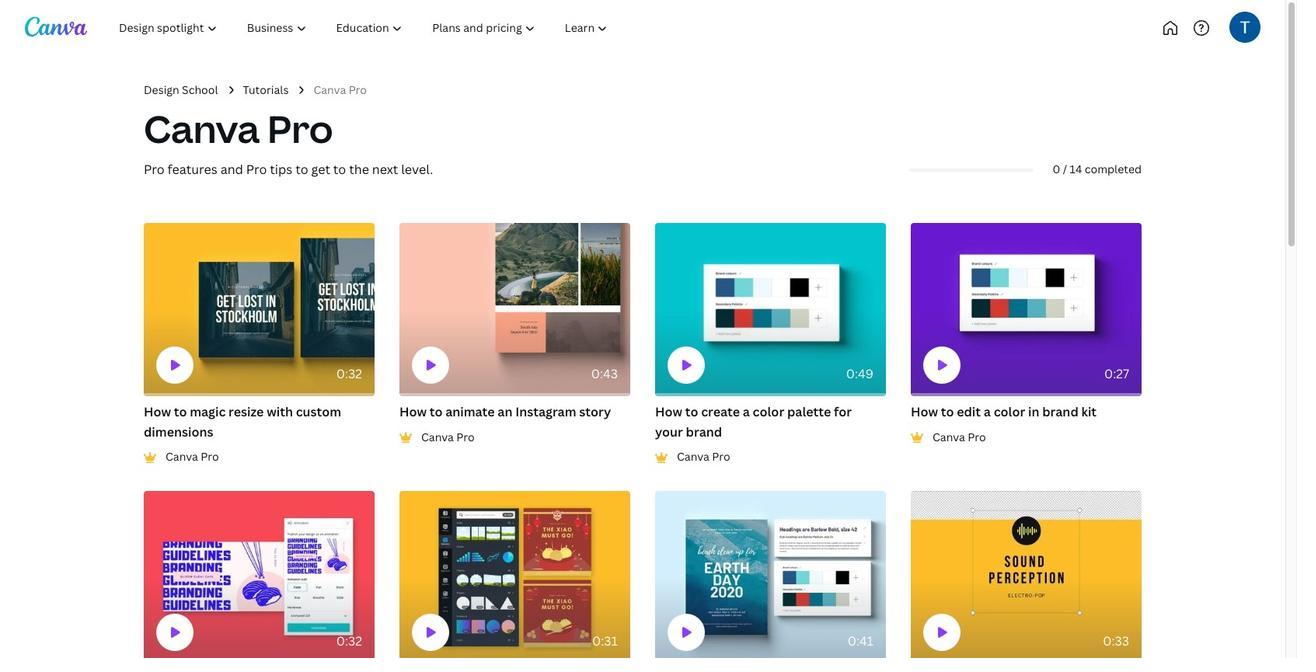 Task type: locate. For each thing, give the bounding box(es) containing it.
an
[[498, 404, 513, 421]]

canva down "edit"
[[933, 430, 965, 444]]

color left the in
[[994, 404, 1026, 421]]

canva down your
[[677, 450, 710, 464]]

a
[[743, 404, 750, 421], [984, 404, 991, 421]]

how to create a color palette for your brand link
[[655, 403, 886, 443]]

1 vertical spatial brand
[[686, 423, 722, 441]]

a inside how to create a color palette for your brand
[[743, 404, 750, 421]]

0:32 for 2nd '0:32' link from the top
[[336, 633, 362, 650]]

a right the create on the right bottom
[[743, 404, 750, 421]]

1 vertical spatial 0:32 link
[[144, 491, 375, 658]]

school
[[182, 82, 218, 97]]

color for palette
[[753, 404, 785, 421]]

canva for how to edit a color in brand kit
[[933, 430, 965, 444]]

canva pro
[[314, 82, 367, 97], [144, 104, 333, 154], [421, 430, 475, 444], [933, 430, 986, 444], [166, 450, 219, 464], [677, 450, 730, 464]]

how up your
[[655, 404, 682, 421]]

canva down dimensions
[[166, 450, 198, 464]]

4 how from the left
[[911, 404, 938, 421]]

14
[[1070, 162, 1082, 177]]

to for how to edit a color in brand kit
[[941, 404, 954, 421]]

canva down animate
[[421, 430, 454, 444]]

a right "edit"
[[984, 404, 991, 421]]

1 horizontal spatial color
[[994, 404, 1026, 421]]

0 vertical spatial 0:32 link
[[144, 223, 375, 397]]

how to magic resize with custom dimensions link
[[144, 403, 375, 443]]

1 color from the left
[[753, 404, 785, 421]]

1 how from the left
[[144, 404, 171, 421]]

how
[[144, 404, 171, 421], [400, 404, 427, 421], [655, 404, 682, 421], [911, 404, 938, 421]]

0 / 14 completed
[[1053, 162, 1142, 177]]

0:32 link
[[144, 223, 375, 397], [144, 491, 375, 658]]

0:41
[[848, 633, 874, 650]]

0:27
[[1105, 365, 1129, 382]]

brand
[[1043, 404, 1079, 421], [686, 423, 722, 441]]

to left the create on the right bottom
[[685, 404, 698, 421]]

pro
[[349, 82, 367, 97], [267, 104, 333, 154], [144, 161, 165, 178], [246, 161, 267, 178], [456, 430, 475, 444], [968, 430, 986, 444], [201, 450, 219, 464], [712, 450, 730, 464]]

pro up pro features and pro tips to get to the next level.
[[267, 104, 333, 154]]

how to create color palette image
[[655, 223, 886, 397]]

canva pro down dimensions
[[166, 450, 219, 464]]

0 vertical spatial brand
[[1043, 404, 1079, 421]]

and
[[220, 161, 243, 178]]

0:49
[[846, 365, 874, 382]]

create
[[701, 404, 740, 421]]

how inside how to create a color palette for your brand
[[655, 404, 682, 421]]

how to magic resize with custom dimension image
[[144, 223, 375, 397]]

1 horizontal spatial a
[[984, 404, 991, 421]]

color inside how to create a color palette for your brand
[[753, 404, 785, 421]]

color left palette
[[753, 404, 785, 421]]

download logo with transparent background image
[[911, 491, 1142, 658]]

0 vertical spatial 0:32
[[336, 365, 362, 382]]

2 how from the left
[[400, 404, 427, 421]]

in
[[1028, 404, 1040, 421]]

how up dimensions
[[144, 404, 171, 421]]

brand down the create on the right bottom
[[686, 423, 722, 441]]

animate
[[446, 404, 495, 421]]

to left "edit"
[[941, 404, 954, 421]]

0:43
[[591, 365, 618, 382]]

pro down the create on the right bottom
[[712, 450, 730, 464]]

0:32
[[336, 365, 362, 382], [336, 633, 362, 650]]

2 a from the left
[[984, 404, 991, 421]]

color
[[753, 404, 785, 421], [994, 404, 1026, 421]]

2 color from the left
[[994, 404, 1026, 421]]

to for how to animate an instagram story
[[430, 404, 443, 421]]

canva pro right tutorials
[[314, 82, 367, 97]]

canva
[[314, 82, 346, 97], [144, 104, 260, 154], [421, 430, 454, 444], [933, 430, 965, 444], [166, 450, 198, 464], [677, 450, 710, 464]]

pro down animate
[[456, 430, 475, 444]]

color for in
[[994, 404, 1026, 421]]

to
[[296, 161, 308, 178], [333, 161, 346, 178], [174, 404, 187, 421], [430, 404, 443, 421], [685, 404, 698, 421], [941, 404, 954, 421]]

1 horizontal spatial brand
[[1043, 404, 1079, 421]]

how left "edit"
[[911, 404, 938, 421]]

to for how to magic resize with custom dimensions
[[174, 404, 187, 421]]

canva pro for how to animate an instagram story
[[421, 430, 475, 444]]

to inside how to magic resize with custom dimensions
[[174, 404, 187, 421]]

pro left tips
[[246, 161, 267, 178]]

design
[[144, 82, 179, 97]]

how to magic resize with custom dimensions
[[144, 404, 341, 441]]

0:33
[[1103, 633, 1129, 650]]

2 0:32 from the top
[[336, 633, 362, 650]]

0 horizontal spatial a
[[743, 404, 750, 421]]

story
[[579, 404, 611, 421]]

instagram
[[515, 404, 576, 421]]

how inside how to magic resize with custom dimensions
[[144, 404, 171, 421]]

to up dimensions
[[174, 404, 187, 421]]

how to edit a color in brand kit link
[[911, 403, 1142, 423]]

0 horizontal spatial color
[[753, 404, 785, 421]]

pro down "edit"
[[968, 430, 986, 444]]

1 0:32 from the top
[[336, 365, 362, 382]]

1 vertical spatial 0:32
[[336, 633, 362, 650]]

canva pro down your
[[677, 450, 730, 464]]

canva pro down "edit"
[[933, 430, 986, 444]]

how left animate
[[400, 404, 427, 421]]

canva right tutorials
[[314, 82, 346, 97]]

to left animate
[[430, 404, 443, 421]]

3 how from the left
[[655, 404, 682, 421]]

completed
[[1085, 162, 1142, 177]]

canva for how to magic resize with custom dimensions
[[166, 450, 198, 464]]

canva pro for how to magic resize with custom dimensions
[[166, 450, 219, 464]]

0:43 link
[[400, 223, 630, 397]]

brand inside how to create a color palette for your brand
[[686, 423, 722, 441]]

1 a from the left
[[743, 404, 750, 421]]

edit
[[957, 404, 981, 421]]

to left the get
[[296, 161, 308, 178]]

0 horizontal spatial brand
[[686, 423, 722, 441]]

canva pro down animate
[[421, 430, 475, 444]]

for
[[834, 404, 852, 421]]

brand right the in
[[1043, 404, 1079, 421]]

0:41 link
[[655, 491, 886, 658]]

resize
[[229, 404, 264, 421]]

how for how to create a color palette for your brand
[[655, 404, 682, 421]]

canva pro for how to create a color palette for your brand
[[677, 450, 730, 464]]

to inside how to create a color palette for your brand
[[685, 404, 698, 421]]

the
[[349, 161, 369, 178]]



Task type: describe. For each thing, give the bounding box(es) containing it.
0:27 link
[[911, 223, 1142, 397]]

tutorials link
[[243, 82, 289, 99]]

canva for how to animate an instagram story
[[421, 430, 454, 444]]

custom
[[296, 404, 341, 421]]

get
[[311, 161, 330, 178]]

tips
[[270, 161, 293, 178]]

how to edit a color in brand kit
[[911, 404, 1097, 421]]

canva for how to create a color palette for your brand
[[677, 450, 710, 464]]

0:49 link
[[655, 223, 886, 397]]

how to download your design as an animated gif image
[[144, 491, 375, 658]]

0:31
[[592, 633, 618, 650]]

1 0:32 link from the top
[[144, 223, 375, 397]]

0:33 link
[[911, 491, 1142, 658]]

design school link
[[144, 82, 218, 99]]

next
[[372, 161, 398, 178]]

how to animate instagram story image
[[400, 223, 630, 397]]

pro down dimensions
[[201, 450, 219, 464]]

2 0:32 link from the top
[[144, 491, 375, 658]]

with
[[267, 404, 293, 421]]

canva pro for how to edit a color in brand kit
[[933, 430, 986, 444]]

how to create a color palette for your brand
[[655, 404, 852, 441]]

0:31 link
[[400, 491, 630, 658]]

pro down top level navigation element
[[349, 82, 367, 97]]

how to edit a color in brand kit image
[[911, 223, 1142, 397]]

pro left features
[[144, 161, 165, 178]]

canva pro up and
[[144, 104, 333, 154]]

0:32 for second '0:32' link from the bottom
[[336, 365, 362, 382]]

how to animate an instagram story
[[400, 404, 611, 421]]

pro features and pro tips to get to the next level.
[[144, 161, 433, 178]]

design school
[[144, 82, 218, 97]]

a for edit
[[984, 404, 991, 421]]

tutorials
[[243, 82, 289, 97]]

kit
[[1082, 404, 1097, 421]]

your
[[655, 423, 683, 441]]

to for how to create a color palette for your brand
[[685, 404, 698, 421]]

features
[[168, 161, 218, 178]]

top level navigation element
[[106, 12, 674, 44]]

level.
[[401, 161, 433, 178]]

palette
[[787, 404, 831, 421]]

dimensions
[[144, 423, 213, 441]]

0
[[1053, 162, 1060, 177]]

add a font to brand kit image
[[655, 491, 886, 658]]

canva down "school" at left
[[144, 104, 260, 154]]

how to use elements pro in your designs image
[[400, 491, 630, 658]]

how for how to magic resize with custom dimensions
[[144, 404, 171, 421]]

magic
[[190, 404, 226, 421]]

/
[[1063, 162, 1067, 177]]

to right the get
[[333, 161, 346, 178]]

how for how to edit a color in brand kit
[[911, 404, 938, 421]]

how for how to animate an instagram story
[[400, 404, 427, 421]]

how to animate an instagram story link
[[400, 403, 630, 423]]

a for create
[[743, 404, 750, 421]]



Task type: vqa. For each thing, say whether or not it's contained in the screenshot.


